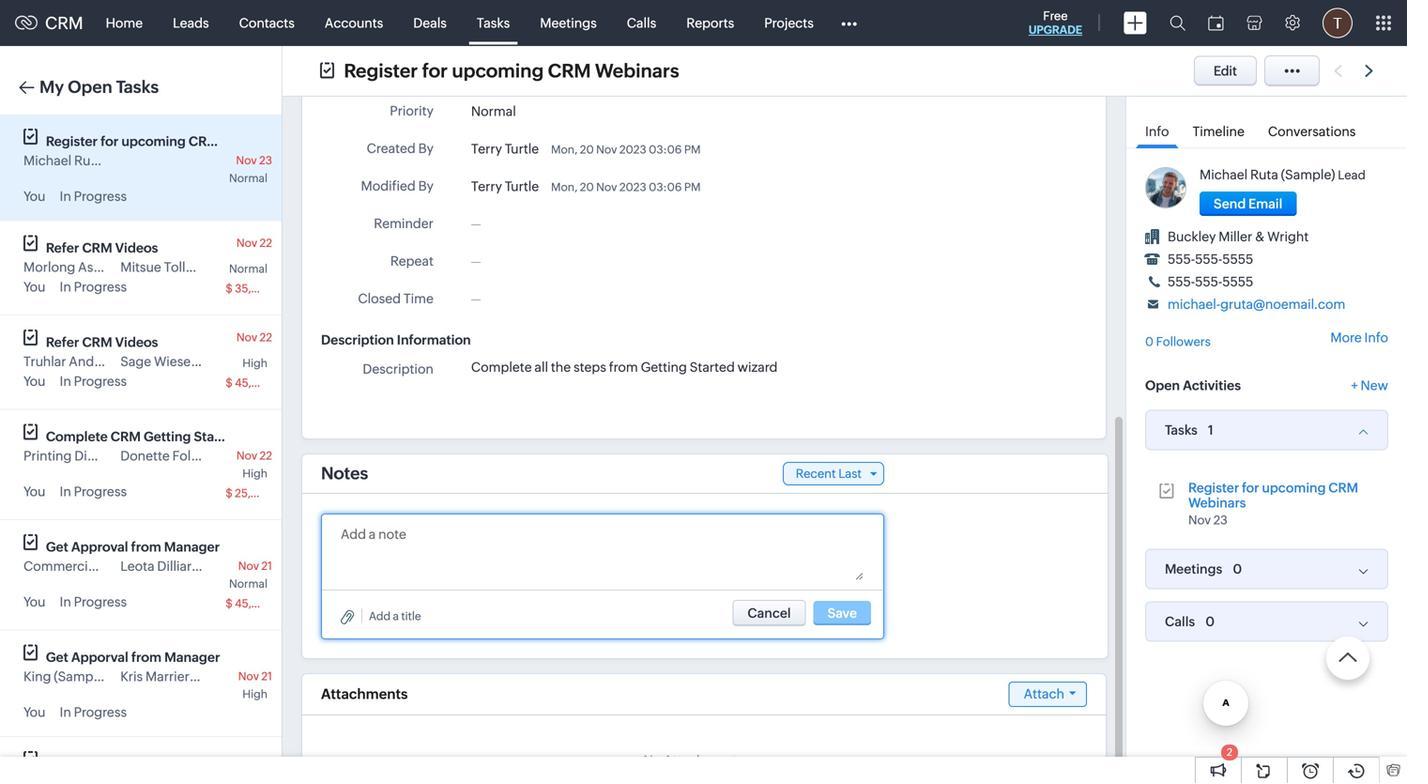 Task type: vqa. For each thing, say whether or not it's contained in the screenshot.


Task type: locate. For each thing, give the bounding box(es) containing it.
needs
[[196, 757, 234, 772]]

in progress for press
[[60, 595, 127, 610]]

0 vertical spatial pm
[[685, 143, 701, 156]]

5 you from the top
[[23, 595, 46, 610]]

steps right the
[[574, 360, 607, 375]]

getting left wizard
[[641, 360, 687, 375]]

$ left 35,000.00
[[226, 282, 233, 295]]

0 vertical spatial open
[[68, 77, 112, 97]]

upcoming
[[452, 60, 544, 82], [121, 134, 186, 149], [1263, 480, 1327, 495]]

from up 'kris'
[[131, 650, 162, 665]]

refer crm videos up associates at the left top
[[46, 240, 158, 255]]

by for modified by
[[419, 178, 434, 193]]

complete
[[471, 360, 532, 375], [46, 429, 108, 444]]

1 vertical spatial 23
[[1214, 513, 1228, 527]]

complete inside "complete crm getting started steps nov 22"
[[46, 429, 108, 444]]

in progress down morlong associates
[[60, 279, 127, 294]]

1 mon, from the top
[[551, 143, 578, 156]]

1 $ 45,000.00 from the top
[[226, 377, 292, 389]]

1 vertical spatial register
[[46, 134, 98, 149]]

(sample) up $ 35,000.00 on the left top
[[208, 260, 263, 275]]

1 vertical spatial high
[[243, 467, 268, 480]]

create menu image
[[1124, 12, 1148, 34]]

2 mon, from the top
[[551, 181, 578, 193]]

terry turtle
[[471, 141, 539, 156], [471, 179, 539, 194]]

3 in progress from the top
[[60, 374, 127, 389]]

info right more
[[1365, 330, 1389, 345]]

created
[[367, 141, 416, 156]]

your
[[164, 757, 193, 772]]

1 vertical spatial 03:06
[[649, 181, 682, 193]]

started left wizard
[[690, 360, 735, 375]]

0 vertical spatial turtle
[[505, 141, 539, 156]]

2 22 from the top
[[260, 331, 272, 344]]

steps up $ 25,000.00
[[243, 429, 277, 444]]

in progress down king (sample)
[[60, 705, 127, 720]]

2 you from the top
[[23, 279, 46, 294]]

refer crm videos up truhlar and truhlar attys
[[46, 335, 158, 350]]

2 vertical spatial for
[[1243, 480, 1260, 495]]

1 vertical spatial videos
[[115, 335, 158, 350]]

1 vertical spatial terry turtle
[[471, 179, 539, 194]]

6 progress from the top
[[74, 705, 127, 720]]

ruta inside michael ruta (sample) normal
[[74, 153, 102, 168]]

nov 22 down $ 35,000.00 on the left top
[[237, 331, 272, 344]]

nov 22 up $ 35,000.00 on the left top
[[237, 237, 272, 249]]

4 $ from the top
[[226, 597, 233, 610]]

1 555-555-5555 from the top
[[1168, 252, 1254, 267]]

high down $ 35,000.00 on the left top
[[243, 357, 268, 370]]

0 horizontal spatial register for upcoming crm webinars nov 23
[[46, 134, 281, 167]]

1 vertical spatial complete
[[46, 429, 108, 444]]

michael ruta (sample) link
[[1200, 167, 1336, 182]]

getting up foller
[[144, 429, 191, 444]]

crm
[[45, 13, 83, 33], [548, 60, 591, 82], [189, 134, 219, 149], [82, 240, 112, 255], [82, 335, 112, 350], [111, 429, 141, 444], [1329, 480, 1359, 495], [116, 757, 146, 772]]

in progress down printing dimensions
[[60, 484, 127, 499]]

closed time
[[358, 291, 434, 306]]

getting
[[641, 360, 687, 375], [144, 429, 191, 444]]

refer crm videos
[[46, 240, 158, 255], [46, 335, 158, 350]]

0 vertical spatial 45,000.00
[[235, 377, 292, 389]]

$ 45,000.00 for leota dilliard (sample)
[[226, 597, 292, 610]]

you up morlong
[[23, 189, 46, 204]]

1 horizontal spatial calls
[[1166, 614, 1196, 629]]

1 horizontal spatial 23
[[1214, 513, 1228, 527]]

from
[[609, 360, 638, 375], [131, 540, 161, 555], [131, 650, 162, 665]]

$ 35,000.00
[[226, 282, 292, 295]]

1 refer crm videos from the top
[[46, 240, 158, 255]]

1 videos from the top
[[115, 240, 158, 255]]

nov 22
[[237, 237, 272, 249], [237, 331, 272, 344]]

Other Modules field
[[829, 8, 870, 38]]

from for kris marrier (sample)
[[131, 650, 162, 665]]

progress down 'kris'
[[74, 705, 127, 720]]

1 horizontal spatial ruta
[[1251, 167, 1279, 182]]

1 vertical spatial mon,
[[551, 181, 578, 193]]

description down description information
[[363, 361, 434, 376]]

started up donette foller (sample)
[[194, 429, 240, 444]]

$ 45,000.00
[[226, 377, 292, 389], [226, 597, 292, 610]]

information
[[397, 332, 471, 347]]

2 vertical spatial high
[[243, 688, 268, 701]]

terry right modified by
[[471, 179, 502, 194]]

0 vertical spatial by
[[419, 141, 434, 156]]

1 truhlar from the left
[[23, 354, 66, 369]]

dilliard
[[157, 559, 200, 574]]

2 by from the top
[[419, 178, 434, 193]]

5 progress from the top
[[74, 595, 127, 610]]

6 in from the top
[[60, 705, 71, 720]]

21 right kris marrier (sample)
[[261, 670, 272, 683]]

in progress down the commercial press
[[60, 595, 127, 610]]

accounts link
[[310, 0, 399, 46]]

1 2023 from the top
[[620, 143, 647, 156]]

complete for complete crm getting started steps nov 22
[[46, 429, 108, 444]]

2 $ 45,000.00 from the top
[[226, 597, 292, 610]]

manager inside 'get approval from manager nov 21'
[[164, 540, 220, 555]]

3 22 from the top
[[260, 449, 272, 462]]

0 vertical spatial videos
[[115, 240, 158, 255]]

1 refer from the top
[[46, 240, 79, 255]]

20 for created by
[[580, 143, 594, 156]]

0 horizontal spatial for
[[101, 134, 119, 149]]

michael-gruta@noemail.com
[[1168, 297, 1346, 312]]

to
[[149, 757, 161, 772]]

22
[[260, 237, 272, 249], [260, 331, 272, 344], [260, 449, 272, 462]]

progress down michael ruta (sample) normal
[[74, 189, 127, 204]]

reports link
[[672, 0, 750, 46]]

3 high from the top
[[243, 688, 268, 701]]

manager up kris marrier (sample)
[[164, 650, 220, 665]]

2 refer from the top
[[46, 335, 79, 350]]

nov 22 for sage wieser (sample)
[[237, 331, 272, 344]]

22 inside "complete crm getting started steps nov 22"
[[260, 449, 272, 462]]

0 vertical spatial mon,
[[551, 143, 578, 156]]

$ for wieser
[[226, 377, 233, 389]]

0 horizontal spatial michael
[[23, 153, 72, 168]]

started
[[690, 360, 735, 375], [194, 429, 240, 444]]

michael inside michael ruta (sample) normal
[[23, 153, 72, 168]]

tasks left 1
[[1166, 423, 1198, 438]]

4 you from the top
[[23, 484, 46, 499]]

5555
[[1223, 252, 1254, 267], [1223, 274, 1254, 289]]

3 progress from the top
[[74, 374, 127, 389]]

you down printing
[[23, 484, 46, 499]]

manager inside get apporval from manager nov 21
[[164, 650, 220, 665]]

truhlar right and
[[97, 354, 139, 369]]

description for description
[[363, 361, 434, 376]]

0 vertical spatial calls
[[627, 15, 657, 31]]

1 nov 22 from the top
[[237, 237, 272, 249]]

0 horizontal spatial truhlar
[[23, 354, 66, 369]]

6 you from the top
[[23, 705, 46, 720]]

1 horizontal spatial info
[[1365, 330, 1389, 345]]

1 vertical spatial turtle
[[505, 179, 539, 194]]

commercial
[[23, 559, 98, 574]]

5 in from the top
[[60, 595, 71, 610]]

1 22 from the top
[[260, 237, 272, 249]]

register down 1
[[1189, 480, 1240, 495]]

1 terry from the top
[[471, 141, 502, 156]]

0 horizontal spatial getting
[[144, 429, 191, 444]]

2 03:06 from the top
[[649, 181, 682, 193]]

0 vertical spatial high
[[243, 357, 268, 370]]

45,000.00 for sage wieser (sample)
[[235, 377, 292, 389]]

45,000.00 down the leota dilliard (sample)
[[235, 597, 292, 610]]

(sample) down conversations
[[1282, 167, 1336, 182]]

2 45,000.00 from the top
[[235, 597, 292, 610]]

progress down truhlar and truhlar attys
[[74, 374, 127, 389]]

calendar image
[[1209, 15, 1225, 31]]

michael down timeline
[[1200, 167, 1248, 182]]

nov inside get apporval from manager nov 21
[[238, 670, 259, 683]]

2 in progress from the top
[[60, 279, 127, 294]]

2 555-555-5555 from the top
[[1168, 274, 1254, 289]]

1 high from the top
[[243, 357, 268, 370]]

description information
[[321, 332, 471, 347]]

description down closed
[[321, 332, 394, 347]]

open
[[68, 77, 112, 97], [1146, 378, 1181, 393]]

in progress for associates
[[60, 279, 127, 294]]

progress down press
[[74, 595, 127, 610]]

more info
[[1331, 330, 1389, 345]]

high up $ 25,000.00
[[243, 467, 268, 480]]

2 vertical spatial 0
[[1206, 614, 1215, 629]]

register up priority
[[344, 60, 418, 82]]

1 get from the top
[[46, 540, 68, 555]]

1 horizontal spatial open
[[1146, 378, 1181, 393]]

1 horizontal spatial register
[[344, 60, 418, 82]]

(sample) right dilliard
[[202, 559, 257, 574]]

1 horizontal spatial register for upcoming crm webinars nov 23
[[1189, 480, 1359, 527]]

1 horizontal spatial webinars
[[595, 60, 680, 82]]

0 horizontal spatial 23
[[259, 154, 272, 167]]

in progress for dimensions
[[60, 484, 127, 499]]

1 vertical spatial mon, 20 nov 2023 03:06 pm
[[551, 181, 701, 193]]

you for truhlar and truhlar attys
[[23, 374, 46, 389]]

45,000.00 down sage wieser (sample)
[[235, 377, 292, 389]]

2 vertical spatial webinars
[[1189, 495, 1247, 510]]

accounts
[[325, 15, 384, 31]]

upgrade
[[1029, 23, 1083, 36]]

complete up printing dimensions
[[46, 429, 108, 444]]

reminder
[[374, 216, 434, 231]]

1 03:06 from the top
[[649, 143, 682, 156]]

in down commercial
[[60, 595, 71, 610]]

0 vertical spatial 22
[[260, 237, 272, 249]]

complete all the steps from getting started wizard
[[471, 360, 778, 375]]

for
[[422, 60, 448, 82], [101, 134, 119, 149], [1243, 480, 1260, 495]]

555-555-5555 down buckley
[[1168, 252, 1254, 267]]

from up leota
[[131, 540, 161, 555]]

(sample) for michael ruta (sample) normal
[[105, 153, 159, 168]]

ruta down "my open tasks"
[[74, 153, 102, 168]]

3 $ from the top
[[226, 487, 233, 500]]

2 turtle from the top
[[505, 179, 539, 194]]

tasks up register for upcoming crm webinars
[[477, 15, 510, 31]]

0 vertical spatial refer
[[46, 240, 79, 255]]

2 nov 22 from the top
[[237, 331, 272, 344]]

get approval from manager nov 21
[[46, 540, 272, 572]]

$ down sage wieser (sample)
[[226, 377, 233, 389]]

manager for marrier
[[164, 650, 220, 665]]

2 vertical spatial from
[[131, 650, 162, 665]]

0 vertical spatial for
[[422, 60, 448, 82]]

info link
[[1137, 111, 1179, 148]]

get inside 'get approval from manager nov 21'
[[46, 540, 68, 555]]

2 vertical spatial upcoming
[[1263, 480, 1327, 495]]

1 20 from the top
[[580, 143, 594, 156]]

2 in from the top
[[60, 279, 71, 294]]

0 horizontal spatial started
[[194, 429, 240, 444]]

mon, for modified by
[[551, 181, 578, 193]]

ruta
[[74, 153, 102, 168], [1251, 167, 1279, 182]]

get
[[46, 540, 68, 555], [46, 650, 68, 665]]

1 pm from the top
[[685, 143, 701, 156]]

1 in from the top
[[60, 189, 71, 204]]

5555 up michael-gruta@noemail.com link
[[1223, 274, 1254, 289]]

1 vertical spatial 20
[[580, 181, 594, 193]]

0 vertical spatial manager
[[164, 540, 220, 555]]

from inside get apporval from manager nov 21
[[131, 650, 162, 665]]

refer up and
[[46, 335, 79, 350]]

4 in progress from the top
[[60, 484, 127, 499]]

1 vertical spatial from
[[131, 540, 161, 555]]

nov 22 for mitsue tollner (sample)
[[237, 237, 272, 249]]

mon, 20 nov 2023 03:06 pm for modified by
[[551, 181, 701, 193]]

get inside get apporval from manager nov 21
[[46, 650, 68, 665]]

$ left 25,000.00
[[226, 487, 233, 500]]

pm for modified by
[[685, 181, 701, 193]]

1 vertical spatial description
[[363, 361, 434, 376]]

turtle for created by
[[505, 141, 539, 156]]

0 horizontal spatial ruta
[[74, 153, 102, 168]]

2 videos from the top
[[115, 335, 158, 350]]

0 horizontal spatial complete
[[46, 429, 108, 444]]

crm inside "complete crm getting started steps nov 22"
[[111, 429, 141, 444]]

(sample) right "marrier"
[[192, 669, 246, 684]]

calls
[[627, 15, 657, 31], [1166, 614, 1196, 629]]

in for king
[[60, 705, 71, 720]]

1 horizontal spatial tasks
[[477, 15, 510, 31]]

(sample) inside michael ruta (sample) normal
[[105, 153, 159, 168]]

free
[[1044, 9, 1068, 23]]

22 down 35,000.00
[[260, 331, 272, 344]]

you down commercial
[[23, 595, 46, 610]]

refer for morlong
[[46, 240, 79, 255]]

6 in progress from the top
[[60, 705, 127, 720]]

nov inside 'get approval from manager nov 21'
[[238, 560, 259, 572]]

register for upcoming crm webinars nov 23
[[46, 134, 281, 167], [1189, 480, 1359, 527]]

sage wieser (sample)
[[120, 354, 253, 369]]

0 vertical spatial $ 45,000.00
[[226, 377, 292, 389]]

turtle for modified by
[[505, 179, 539, 194]]

22 up 35,000.00
[[260, 237, 272, 249]]

0
[[1146, 335, 1154, 349], [1234, 562, 1243, 577], [1206, 614, 1215, 629]]

progress down dimensions
[[74, 484, 127, 499]]

1 21 from the top
[[261, 560, 272, 572]]

4 progress from the top
[[74, 484, 127, 499]]

donette
[[120, 448, 170, 464]]

recent last
[[796, 467, 862, 481]]

register
[[344, 60, 418, 82], [46, 134, 98, 149], [1189, 480, 1240, 495]]

$ down the leota dilliard (sample)
[[226, 597, 233, 610]]

0 vertical spatial info
[[1146, 124, 1170, 139]]

wizard
[[738, 360, 778, 375]]

terry down register for upcoming crm webinars
[[471, 141, 502, 156]]

1 vertical spatial $ 45,000.00
[[226, 597, 292, 610]]

0 vertical spatial tasks
[[477, 15, 510, 31]]

home link
[[91, 0, 158, 46]]

videos up the sage
[[115, 335, 158, 350]]

0 horizontal spatial upcoming
[[121, 134, 186, 149]]

next record image
[[1366, 65, 1378, 77]]

2 $ from the top
[[226, 377, 233, 389]]

info left timeline
[[1146, 124, 1170, 139]]

refer up morlong
[[46, 240, 79, 255]]

by for created by
[[419, 141, 434, 156]]

refer for truhlar
[[46, 335, 79, 350]]

45,000.00 for leota dilliard (sample)
[[235, 597, 292, 610]]

$ 45,000.00 down sage wieser (sample)
[[226, 377, 292, 389]]

(sample) right wieser
[[198, 354, 253, 369]]

Add a note text field
[[341, 524, 864, 580]]

2 vertical spatial register
[[1189, 480, 1240, 495]]

michael for michael ruta (sample) lead
[[1200, 167, 1248, 182]]

1 vertical spatial refer crm videos
[[46, 335, 158, 350]]

videos up mitsue
[[115, 240, 158, 255]]

lead
[[1339, 168, 1366, 182]]

22 up 25,000.00
[[260, 449, 272, 462]]

high
[[243, 357, 268, 370], [243, 467, 268, 480], [243, 688, 268, 701]]

03:06 for created by
[[649, 143, 682, 156]]

2 horizontal spatial webinars
[[1189, 495, 1247, 510]]

None button
[[1200, 192, 1297, 216], [733, 600, 806, 626], [1200, 192, 1297, 216], [733, 600, 806, 626]]

1 vertical spatial manager
[[164, 650, 220, 665]]

2 terry turtle from the top
[[471, 179, 539, 194]]

in down morlong
[[60, 279, 71, 294]]

modified
[[361, 178, 416, 193]]

meetings link
[[525, 0, 612, 46]]

5 in progress from the top
[[60, 595, 127, 610]]

attachment
[[664, 753, 737, 768]]

pm for created by
[[685, 143, 701, 156]]

2 20 from the top
[[580, 181, 594, 193]]

in for commercial
[[60, 595, 71, 610]]

1
[[1209, 423, 1214, 438]]

21 down 25,000.00
[[261, 560, 272, 572]]

1 mon, 20 nov 2023 03:06 pm from the top
[[551, 143, 701, 156]]

2 get from the top
[[46, 650, 68, 665]]

by
[[419, 141, 434, 156], [419, 178, 434, 193]]

0 vertical spatial get
[[46, 540, 68, 555]]

3 you from the top
[[23, 374, 46, 389]]

2 horizontal spatial upcoming
[[1263, 480, 1327, 495]]

2 high from the top
[[243, 467, 268, 480]]

in down printing
[[60, 484, 71, 499]]

21 inside get apporval from manager nov 21
[[261, 670, 272, 683]]

turtle
[[505, 141, 539, 156], [505, 179, 539, 194]]

ruta up &
[[1251, 167, 1279, 182]]

marrier
[[146, 669, 190, 684]]

getting inside "complete crm getting started steps nov 22"
[[144, 429, 191, 444]]

1 vertical spatial 555-555-5555
[[1168, 274, 1254, 289]]

progress for and
[[74, 374, 127, 389]]

edit button
[[1195, 56, 1258, 86]]

1 45,000.00 from the top
[[235, 377, 292, 389]]

1 vertical spatial pm
[[685, 181, 701, 193]]

videos for sage
[[115, 335, 158, 350]]

mon, 20 nov 2023 03:06 pm
[[551, 143, 701, 156], [551, 181, 701, 193]]

you for printing dimensions
[[23, 484, 46, 499]]

2 horizontal spatial 0
[[1234, 562, 1243, 577]]

1 you from the top
[[23, 189, 46, 204]]

1 vertical spatial started
[[194, 429, 240, 444]]

0 vertical spatial 555-555-5555
[[1168, 252, 1254, 267]]

open down 0 followers
[[1146, 378, 1181, 393]]

repeat
[[391, 253, 434, 268]]

you down king at bottom left
[[23, 705, 46, 720]]

get for get approval from manager
[[46, 540, 68, 555]]

4 in from the top
[[60, 484, 71, 499]]

more info link
[[1331, 330, 1389, 345]]

0 vertical spatial upcoming
[[452, 60, 544, 82]]

0 horizontal spatial 0
[[1146, 335, 1154, 349]]

$ for tollner
[[226, 282, 233, 295]]

1 turtle from the top
[[505, 141, 539, 156]]

2 terry from the top
[[471, 179, 502, 194]]

get up commercial
[[46, 540, 68, 555]]

1 horizontal spatial truhlar
[[97, 354, 139, 369]]

45,000.00
[[235, 377, 292, 389], [235, 597, 292, 610]]

1 vertical spatial for
[[101, 134, 119, 149]]

(sample) down "my open tasks"
[[105, 153, 159, 168]]

new
[[1362, 378, 1389, 393]]

2023
[[620, 143, 647, 156], [620, 181, 647, 193]]

you down morlong
[[23, 279, 46, 294]]

1 by from the top
[[419, 141, 434, 156]]

ruta for michael ruta (sample) lead
[[1251, 167, 1279, 182]]

1 vertical spatial 22
[[260, 331, 272, 344]]

dimensions
[[74, 448, 146, 464]]

nov
[[597, 143, 617, 156], [236, 154, 257, 167], [597, 181, 617, 193], [237, 237, 257, 249], [237, 331, 257, 344], [237, 449, 257, 462], [1189, 513, 1212, 527], [238, 560, 259, 572], [238, 670, 259, 683]]

2 progress from the top
[[74, 279, 127, 294]]

555-555-5555 up michael-
[[1168, 274, 1254, 289]]

1 vertical spatial upcoming
[[121, 134, 186, 149]]

description
[[321, 332, 394, 347], [363, 361, 434, 376]]

you
[[23, 189, 46, 204], [23, 279, 46, 294], [23, 374, 46, 389], [23, 484, 46, 499], [23, 595, 46, 610], [23, 705, 46, 720]]

manager up the leota dilliard (sample)
[[164, 540, 220, 555]]

1 terry turtle from the top
[[471, 141, 539, 156]]

complete left all
[[471, 360, 532, 375]]

open right my
[[68, 77, 112, 97]]

gruta@noemail.com
[[1221, 297, 1346, 312]]

3 in from the top
[[60, 374, 71, 389]]

0 vertical spatial refer crm videos
[[46, 240, 158, 255]]

progress down associates at the left top
[[74, 279, 127, 294]]

1 $ from the top
[[226, 282, 233, 295]]

wright
[[1268, 229, 1310, 244]]

0 vertical spatial nov 22
[[237, 237, 272, 249]]

0 for calls
[[1206, 614, 1215, 629]]

(sample) for kris marrier (sample)
[[192, 669, 246, 684]]

$ 25,000.00
[[226, 487, 292, 500]]

2 5555 from the top
[[1223, 274, 1254, 289]]

1 horizontal spatial 0
[[1206, 614, 1215, 629]]

0 vertical spatial 20
[[580, 143, 594, 156]]

in progress down truhlar and truhlar attys
[[60, 374, 127, 389]]

03:06
[[649, 143, 682, 156], [649, 181, 682, 193]]

0 horizontal spatial steps
[[243, 429, 277, 444]]

21 inside 'get approval from manager nov 21'
[[261, 560, 272, 572]]

michael ruta (sample) lead
[[1200, 167, 1366, 182]]

by right created at the top left
[[419, 141, 434, 156]]

2 vertical spatial tasks
[[1166, 423, 1198, 438]]

0 vertical spatial description
[[321, 332, 394, 347]]

from right the
[[609, 360, 638, 375]]

(sample) down apporval
[[54, 669, 108, 684]]

0 vertical spatial 2023
[[620, 143, 647, 156]]

kris
[[120, 669, 143, 684]]

1 vertical spatial terry
[[471, 179, 502, 194]]

1 vertical spatial getting
[[144, 429, 191, 444]]

2 21 from the top
[[261, 670, 272, 683]]

in down and
[[60, 374, 71, 389]]

1 vertical spatial nov 22
[[237, 331, 272, 344]]

35,000.00
[[235, 282, 292, 295]]

(sample) up $ 25,000.00
[[209, 448, 264, 464]]

truhlar left and
[[23, 354, 66, 369]]

high down kris marrier (sample)
[[243, 688, 268, 701]]

1 vertical spatial 2023
[[620, 181, 647, 193]]

webinars
[[595, 60, 680, 82], [222, 134, 281, 149], [1189, 495, 1247, 510]]

free upgrade
[[1029, 9, 1083, 36]]

michael down my
[[23, 153, 72, 168]]

2 refer crm videos from the top
[[46, 335, 158, 350]]

1 vertical spatial get
[[46, 650, 68, 665]]

terry for modified by
[[471, 179, 502, 194]]

$ 45,000.00 down the leota dilliard (sample)
[[226, 597, 292, 610]]

progress for press
[[74, 595, 127, 610]]

register down my
[[46, 134, 98, 149]]

get up king (sample)
[[46, 650, 68, 665]]

0 horizontal spatial info
[[1146, 124, 1170, 139]]

2 pm from the top
[[685, 181, 701, 193]]

a
[[393, 610, 399, 623]]

nov inside "complete crm getting started steps nov 22"
[[237, 449, 257, 462]]

in up morlong
[[60, 189, 71, 204]]

in progress down michael ruta (sample) normal
[[60, 189, 127, 204]]

in for printing
[[60, 484, 71, 499]]

terry for created by
[[471, 141, 502, 156]]

get apporval from manager nov 21
[[46, 650, 272, 683]]

2 mon, 20 nov 2023 03:06 pm from the top
[[551, 181, 701, 193]]

michael for michael ruta (sample) normal
[[23, 153, 72, 168]]

0 vertical spatial from
[[609, 360, 638, 375]]

0 vertical spatial 0
[[1146, 335, 1154, 349]]

steps
[[574, 360, 607, 375], [243, 429, 277, 444]]

1 5555 from the top
[[1223, 252, 1254, 267]]

(sample)
[[105, 153, 159, 168], [1282, 167, 1336, 182], [208, 260, 263, 275], [198, 354, 253, 369], [209, 448, 264, 464], [202, 559, 257, 574], [54, 669, 108, 684], [192, 669, 246, 684]]

in down king (sample)
[[60, 705, 71, 720]]

from inside 'get approval from manager nov 21'
[[131, 540, 161, 555]]

videos
[[115, 240, 158, 255], [115, 335, 158, 350]]

0 vertical spatial steps
[[574, 360, 607, 375]]

2 2023 from the top
[[620, 181, 647, 193]]

you down truhlar and truhlar attys
[[23, 374, 46, 389]]

tasks down home link
[[116, 77, 159, 97]]

20
[[580, 143, 594, 156], [580, 181, 594, 193]]

1 horizontal spatial meetings
[[1166, 562, 1223, 577]]

0 vertical spatial complete
[[471, 360, 532, 375]]

5555 down the buckley miller & wright
[[1223, 252, 1254, 267]]

by right modified
[[419, 178, 434, 193]]

1 vertical spatial open
[[1146, 378, 1181, 393]]



Task type: describe. For each thing, give the bounding box(es) containing it.
notes
[[321, 464, 369, 483]]

you for king (sample)
[[23, 705, 46, 720]]

0 horizontal spatial meetings
[[540, 15, 597, 31]]

videos for mitsue
[[115, 240, 158, 255]]

in for morlong
[[60, 279, 71, 294]]

create menu element
[[1113, 0, 1159, 46]]

(sample) for mitsue tollner (sample)
[[208, 260, 263, 275]]

0 vertical spatial register
[[344, 60, 418, 82]]

king (sample)
[[23, 669, 108, 684]]

profile image
[[1323, 8, 1353, 38]]

profile element
[[1312, 0, 1365, 46]]

truhlar and truhlar attys
[[23, 354, 173, 369]]

(sample) for donette foller (sample)
[[209, 448, 264, 464]]

2023 for created by
[[620, 143, 647, 156]]

+ new
[[1352, 378, 1389, 393]]

03:06 for modified by
[[649, 181, 682, 193]]

press
[[101, 559, 133, 574]]

25,000.00
[[235, 487, 292, 500]]

mon, for created by
[[551, 143, 578, 156]]

search image
[[1170, 15, 1186, 31]]

2 horizontal spatial register
[[1189, 480, 1240, 495]]

calls link
[[612, 0, 672, 46]]

1 vertical spatial meetings
[[1166, 562, 1223, 577]]

crm link
[[15, 13, 83, 33]]

progress for (sample)
[[74, 705, 127, 720]]

$ for dilliard
[[226, 597, 233, 610]]

and
[[69, 354, 94, 369]]

attach link
[[1009, 682, 1088, 707]]

last
[[839, 467, 862, 481]]

attys
[[142, 354, 173, 369]]

from for leota dilliard (sample)
[[131, 540, 161, 555]]

1 horizontal spatial started
[[690, 360, 735, 375]]

previous record image
[[1335, 65, 1343, 77]]

leota dilliard (sample)
[[120, 559, 257, 574]]

0 horizontal spatial calls
[[627, 15, 657, 31]]

more
[[1331, 330, 1363, 345]]

closed
[[358, 291, 401, 306]]

complete crm getting started steps nov 22
[[46, 429, 277, 462]]

$ for foller
[[226, 487, 233, 500]]

edit
[[1214, 63, 1238, 78]]

+
[[1352, 378, 1359, 393]]

1 in progress from the top
[[60, 189, 127, 204]]

(sample) for michael ruta (sample) lead
[[1282, 167, 1336, 182]]

leota
[[120, 559, 155, 574]]

complete for complete all the steps from getting started wizard
[[471, 360, 532, 375]]

0 vertical spatial register for upcoming crm webinars nov 23
[[46, 134, 281, 167]]

reports
[[687, 15, 735, 31]]

created by
[[367, 141, 434, 156]]

attachments
[[321, 686, 408, 703]]

in for truhlar
[[60, 374, 71, 389]]

projects
[[765, 15, 814, 31]]

1 vertical spatial calls
[[1166, 614, 1196, 629]]

projects link
[[750, 0, 829, 46]]

no attachment
[[644, 753, 737, 768]]

steps inside "complete crm getting started steps nov 22"
[[243, 429, 277, 444]]

21 for leota dilliard (sample)
[[261, 560, 272, 572]]

terry turtle for modified by
[[471, 179, 539, 194]]

2 truhlar from the left
[[97, 354, 139, 369]]

(sample) for sage wieser (sample)
[[198, 354, 253, 369]]

priority
[[390, 103, 434, 118]]

king
[[23, 669, 51, 684]]

michael ruta (sample) normal
[[23, 153, 268, 185]]

progress for associates
[[74, 279, 127, 294]]

printing
[[23, 448, 72, 464]]

deals link
[[399, 0, 462, 46]]

1 horizontal spatial getting
[[641, 360, 687, 375]]

0 vertical spatial 23
[[259, 154, 272, 167]]

the
[[551, 360, 571, 375]]

you for commercial press
[[23, 595, 46, 610]]

donette foller (sample)
[[120, 448, 264, 464]]

mon, 20 nov 2023 03:06 pm for created by
[[551, 143, 701, 156]]

michael-gruta@noemail.com link
[[1168, 297, 1346, 312]]

ruta for michael ruta (sample) normal
[[74, 153, 102, 168]]

21 for kris marrier (sample)
[[261, 670, 272, 683]]

add a title
[[369, 610, 421, 623]]

conversations
[[1269, 124, 1357, 139]]

(sample) for leota dilliard (sample)
[[202, 559, 257, 574]]

foller
[[172, 448, 207, 464]]

high for sage wieser (sample)
[[243, 357, 268, 370]]

modified by
[[361, 178, 434, 193]]

in progress for (sample)
[[60, 705, 127, 720]]

1 vertical spatial webinars
[[222, 134, 281, 149]]

progress for dimensions
[[74, 484, 127, 499]]

attach
[[1024, 686, 1065, 701]]

conversations link
[[1259, 111, 1366, 147]]

apporval
[[71, 650, 128, 665]]

kris marrier (sample)
[[120, 669, 246, 684]]

0 horizontal spatial register
[[46, 134, 98, 149]]

high for kris marrier (sample)
[[243, 688, 268, 701]]

morlong associates
[[23, 260, 144, 275]]

deals
[[414, 15, 447, 31]]

commercial press
[[23, 559, 133, 574]]

mitsue tollner (sample)
[[120, 260, 263, 275]]

contacts
[[239, 15, 295, 31]]

leads link
[[158, 0, 224, 46]]

search element
[[1159, 0, 1198, 46]]

time
[[404, 291, 434, 306]]

register for upcoming crm webinars
[[344, 60, 680, 82]]

get for get apporval from manager
[[46, 650, 68, 665]]

open activities
[[1146, 378, 1242, 393]]

20 for modified by
[[580, 181, 594, 193]]

refer crm videos for associates
[[46, 240, 158, 255]]

0 for meetings
[[1234, 562, 1243, 577]]

you for morlong associates
[[23, 279, 46, 294]]

wieser
[[154, 354, 196, 369]]

no
[[644, 753, 661, 768]]

tollner
[[164, 260, 206, 275]]

started inside "complete crm getting started steps nov 22"
[[194, 429, 240, 444]]

timeline
[[1193, 124, 1245, 139]]

high for donette foller (sample)
[[243, 467, 268, 480]]

1 horizontal spatial upcoming
[[452, 60, 544, 82]]

2023 for modified by
[[620, 181, 647, 193]]

recent
[[796, 467, 837, 481]]

$ 45,000.00 for sage wieser (sample)
[[226, 377, 292, 389]]

refer crm videos for and
[[46, 335, 158, 350]]

22 for mitsue tollner (sample)
[[260, 237, 272, 249]]

in progress for and
[[60, 374, 127, 389]]

&
[[1256, 229, 1265, 244]]

printing dimensions
[[23, 448, 146, 464]]

approval
[[71, 540, 128, 555]]

title
[[401, 610, 421, 623]]

1 vertical spatial info
[[1365, 330, 1389, 345]]

description for description information
[[321, 332, 394, 347]]

my
[[39, 77, 64, 97]]

customize crm to your needs
[[46, 757, 234, 772]]

terry turtle for created by
[[471, 141, 539, 156]]

manager for dilliard
[[164, 540, 220, 555]]

1 vertical spatial tasks
[[116, 77, 159, 97]]

home
[[106, 15, 143, 31]]

0 horizontal spatial open
[[68, 77, 112, 97]]

1 progress from the top
[[74, 189, 127, 204]]

22 for sage wieser (sample)
[[260, 331, 272, 344]]

buckley
[[1168, 229, 1217, 244]]

followers
[[1157, 335, 1211, 349]]

mitsue
[[120, 260, 161, 275]]

add
[[369, 610, 391, 623]]

normal inside michael ruta (sample) normal
[[229, 172, 268, 185]]



